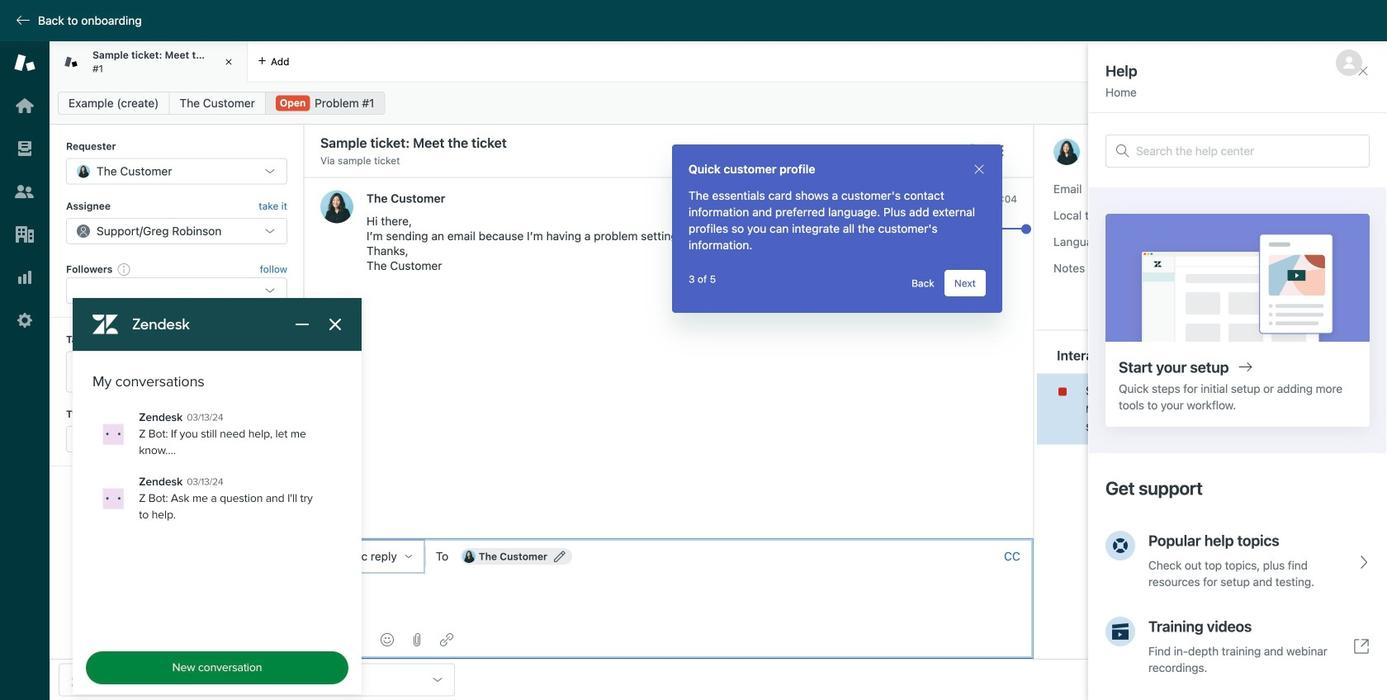 Task type: describe. For each thing, give the bounding box(es) containing it.
0 horizontal spatial mar 11 11:04 text field
[[960, 193, 1017, 205]]

admin image
[[14, 310, 36, 331]]

events image
[[966, 144, 979, 157]]

1 horizontal spatial mar 11 11:04 text field
[[1086, 403, 1143, 415]]

insert emojis image
[[381, 633, 394, 647]]

add link (cmd k) image
[[440, 633, 453, 647]]

avatar image
[[320, 190, 353, 223]]

user image
[[1054, 139, 1080, 165]]

edit user image
[[554, 551, 566, 562]]

customer context image
[[1361, 138, 1374, 151]]

views image
[[14, 138, 36, 159]]

Public reply composer text field
[[311, 574, 1026, 609]]

get started image
[[14, 95, 36, 116]]

zendesk support image
[[14, 52, 36, 73]]

add attachment image
[[410, 633, 424, 647]]

close image
[[220, 54, 237, 70]]

tabs tab list
[[50, 41, 1242, 83]]



Task type: vqa. For each thing, say whether or not it's contained in the screenshot.
Close image
yes



Task type: locate. For each thing, give the bounding box(es) containing it.
1 vertical spatial mar 11 11:04 text field
[[1086, 403, 1143, 415]]

format text image
[[351, 633, 364, 647]]

organizations image
[[14, 224, 36, 245]]

main element
[[0, 41, 50, 700]]

Subject field
[[317, 133, 925, 153]]

0 vertical spatial mar 11 11:04 text field
[[960, 193, 1017, 205]]

Add user notes text field
[[1131, 261, 1325, 318]]

reporting image
[[14, 267, 36, 288]]

apps image
[[1361, 174, 1374, 187]]

customers image
[[14, 181, 36, 202]]

close image
[[973, 163, 986, 176]]

secondary element
[[50, 87, 1387, 120]]

customer@example.com image
[[462, 550, 475, 563]]

Mar 11 11:04 text field
[[960, 193, 1017, 205], [1086, 403, 1143, 415]]

dialog
[[672, 144, 1002, 313]]

tab
[[50, 41, 248, 83]]



